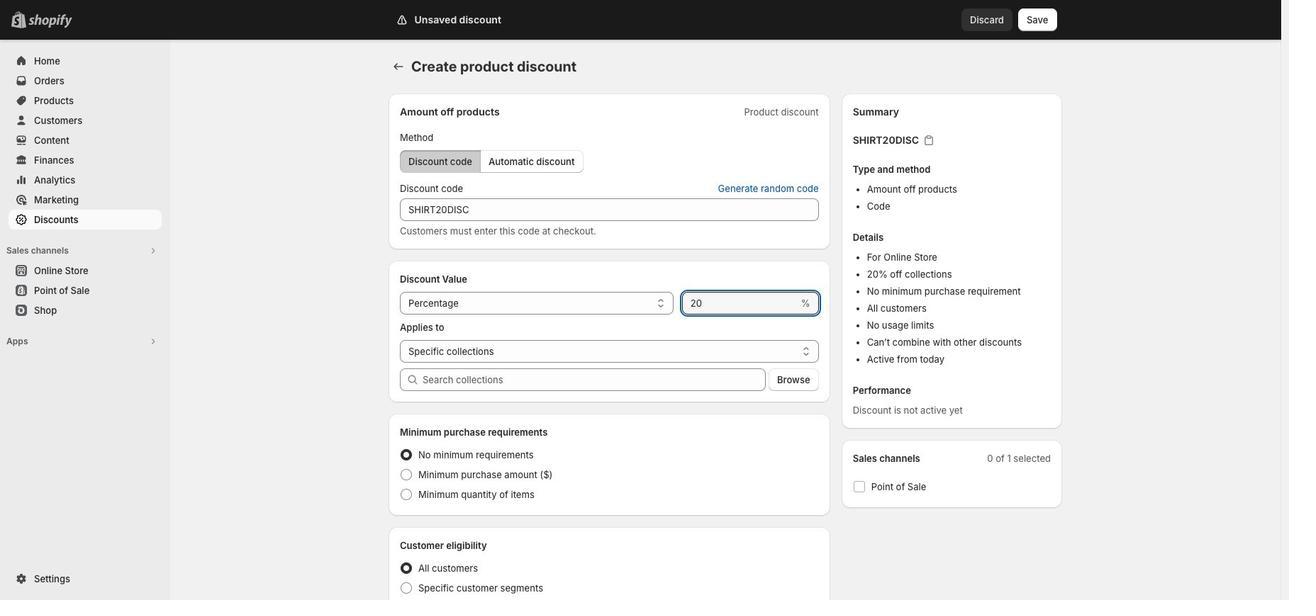 Task type: vqa. For each thing, say whether or not it's contained in the screenshot.
'get:'
no



Task type: locate. For each thing, give the bounding box(es) containing it.
None text field
[[400, 199, 819, 221], [682, 292, 798, 315], [400, 199, 819, 221], [682, 292, 798, 315]]

Search collections text field
[[423, 369, 766, 391]]

shopify image
[[28, 14, 72, 28]]



